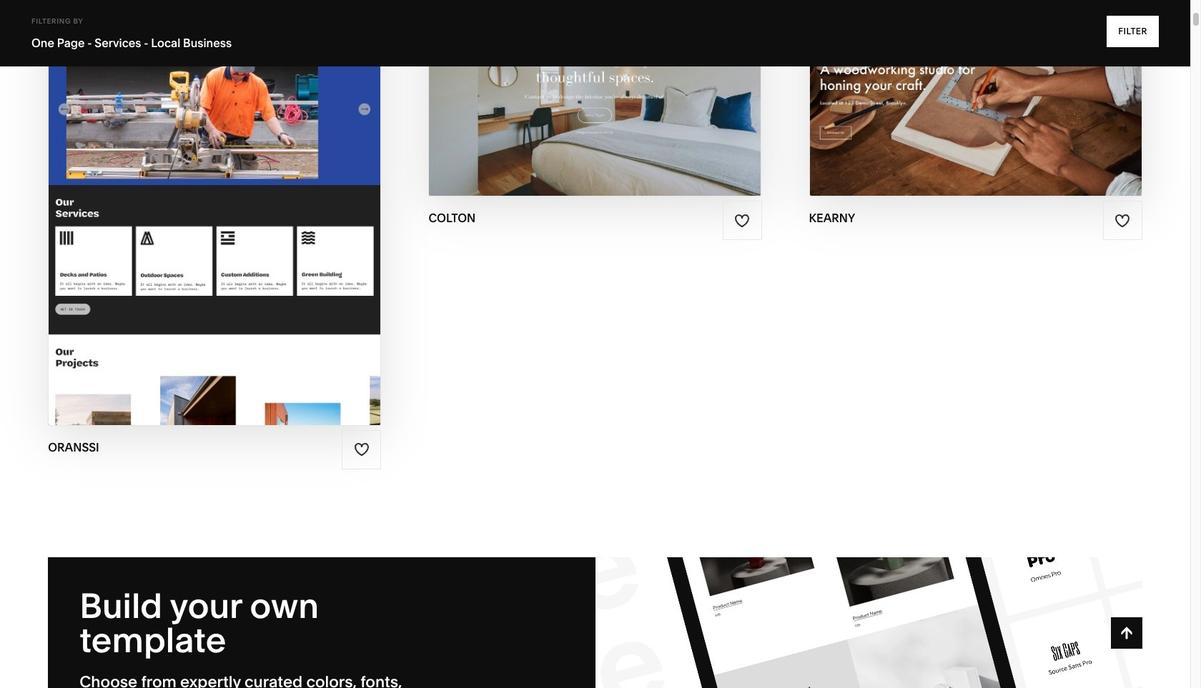 Task type: describe. For each thing, give the bounding box(es) containing it.
oranssi image
[[49, 0, 381, 425]]

preview of building your own template image
[[595, 558, 1142, 689]]

kearny image
[[810, 0, 1142, 196]]

colton image
[[429, 0, 761, 196]]

add oranssi to your favorites list image
[[354, 442, 370, 458]]



Task type: vqa. For each thing, say whether or not it's contained in the screenshot.
Add Kearny to your favorites list 'icon'
yes



Task type: locate. For each thing, give the bounding box(es) containing it.
back to top image
[[1119, 626, 1135, 641]]

add kearny to your favorites list image
[[1115, 213, 1131, 229]]



